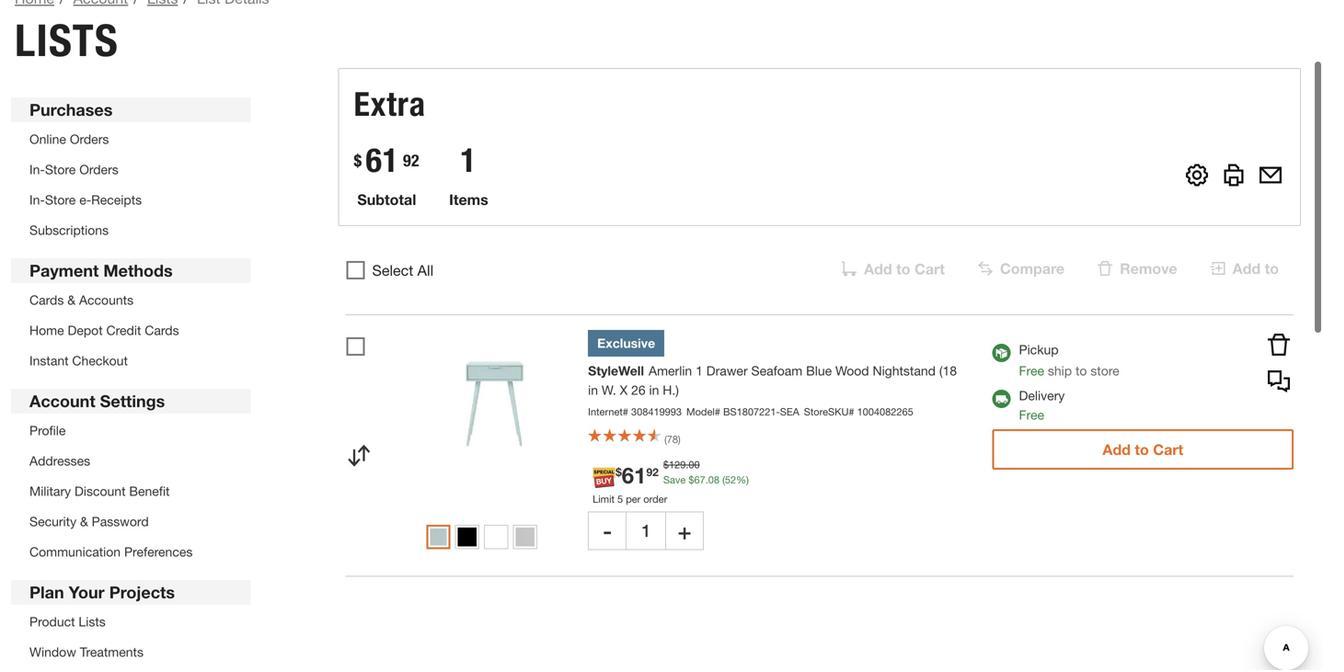 Task type: vqa. For each thing, say whether or not it's contained in the screenshot.
Purchases
yes



Task type: locate. For each thing, give the bounding box(es) containing it.
0 vertical spatial add to cart
[[864, 260, 945, 278]]

0 horizontal spatial .
[[686, 459, 689, 471]]

seafoam
[[751, 363, 803, 379]]

extra
[[354, 84, 426, 124]]

$
[[354, 151, 362, 170], [663, 459, 669, 471], [616, 466, 622, 479], [689, 474, 694, 486]]

add
[[1233, 260, 1261, 277], [864, 260, 892, 278], [1103, 441, 1131, 459]]

compare element
[[967, 248, 1079, 289]]

0 vertical spatial in-
[[29, 162, 45, 177]]

0 vertical spatial store
[[45, 162, 76, 177]]

pickup
[[1019, 342, 1059, 357]]

in left w.
[[588, 383, 598, 398]]

shadow gray image
[[516, 528, 534, 547]]

0 horizontal spatial 1
[[460, 140, 477, 180]]

1 free from the top
[[1019, 363, 1044, 379]]

orders up in-store e-receipts
[[79, 162, 118, 177]]

1 horizontal spatial &
[[80, 514, 88, 530]]

cards right 'credit'
[[145, 323, 179, 338]]

benefit
[[129, 484, 170, 499]]

1 vertical spatial (
[[722, 474, 725, 486]]

discount
[[75, 484, 126, 499]]

communication
[[29, 545, 121, 560]]

1 horizontal spatial in
[[649, 383, 659, 398]]

0 horizontal spatial add to cart button
[[831, 249, 960, 289]]

61 up subtotal
[[366, 140, 399, 180]]

sea
[[780, 406, 799, 418]]

store left e-
[[45, 192, 76, 208]]

1 vertical spatial cart
[[1153, 441, 1183, 459]]

0 vertical spatial $ 61 92
[[354, 140, 420, 180]]

instant checkout link
[[29, 353, 128, 369]]

1 vertical spatial store
[[45, 192, 76, 208]]

in- down online
[[29, 162, 45, 177]]

subscriptions
[[29, 223, 109, 238]]

2 store from the top
[[45, 192, 76, 208]]

1 horizontal spatial 1
[[696, 363, 703, 379]]

in-
[[29, 162, 45, 177], [29, 192, 45, 208]]

1 vertical spatial &
[[80, 514, 88, 530]]

1 vertical spatial in-
[[29, 192, 45, 208]]

free inside delivery free
[[1019, 408, 1044, 423]]

internet#
[[588, 406, 628, 418]]

in
[[588, 383, 598, 398], [649, 383, 659, 398]]

orders
[[70, 132, 109, 147], [79, 162, 118, 177]]

add to list element
[[1200, 248, 1294, 289]]

your
[[69, 583, 105, 603]]

& for cards
[[67, 293, 76, 308]]

free inside 'pickup free ship to store'
[[1019, 363, 1044, 379]]

1 vertical spatial add to cart
[[1103, 441, 1183, 459]]

delete item image
[[1268, 334, 1290, 356]]

plan your projects
[[29, 583, 175, 603]]

$ up subtotal
[[354, 151, 362, 170]]

( inside "$ 129 . 00 save $ 67 . 08 ( 52 %) limit 5 per order"
[[722, 474, 725, 486]]

1 up items
[[460, 140, 477, 180]]

0 horizontal spatial in
[[588, 383, 598, 398]]

0 horizontal spatial &
[[67, 293, 76, 308]]

account
[[29, 392, 95, 411]]

communication preferences link
[[29, 545, 193, 560]]

free down "delivery"
[[1019, 408, 1044, 423]]

payment
[[29, 261, 99, 281]]

0 vertical spatial cart
[[915, 260, 945, 278]]

2 in- from the top
[[29, 192, 45, 208]]

& down payment
[[67, 293, 76, 308]]

0 vertical spatial 61
[[366, 140, 399, 180]]

free
[[1019, 363, 1044, 379], [1019, 408, 1044, 423]]

home depot credit cards
[[29, 323, 179, 338]]

cards up home
[[29, 293, 64, 308]]

security & password
[[29, 514, 149, 530]]

orders up in-store orders
[[70, 132, 109, 147]]

-
[[603, 518, 612, 544]]

( right 08
[[722, 474, 725, 486]]

1 horizontal spatial 92
[[646, 466, 659, 479]]

0 horizontal spatial add
[[864, 260, 892, 278]]

in right 26
[[649, 383, 659, 398]]

online
[[29, 132, 66, 147]]

window treatments link
[[29, 645, 144, 660]]

& right security
[[80, 514, 88, 530]]

61
[[366, 140, 399, 180], [622, 462, 646, 489]]

per
[[626, 494, 641, 506]]

1 vertical spatial .
[[706, 474, 708, 486]]

$ 61 92 up per
[[616, 462, 659, 489]]

free for pickup free ship to store
[[1019, 363, 1044, 379]]

delivery free
[[1019, 388, 1065, 423]]

1 vertical spatial 61
[[622, 462, 646, 489]]

add to cart element
[[831, 249, 960, 289]]

add note image
[[1268, 371, 1290, 393]]

1 horizontal spatial cart
[[1153, 441, 1183, 459]]

in- up subscriptions
[[29, 192, 45, 208]]

0 vertical spatial 92
[[403, 151, 420, 170]]

instant checkout
[[29, 353, 128, 369]]

amerlin 1 drawer seafoam blue wood nightstand (18 in w. x 26 in h.) image
[[426, 335, 566, 475]]

store
[[45, 162, 76, 177], [45, 192, 76, 208]]

methods
[[103, 261, 173, 281]]

feedback link image
[[1298, 311, 1323, 410]]

1 horizontal spatial (
[[722, 474, 725, 486]]

1 in from the left
[[588, 383, 598, 398]]

addresses
[[29, 454, 90, 469]]

0 vertical spatial free
[[1019, 363, 1044, 379]]

None field
[[627, 512, 665, 551]]

2 horizontal spatial add
[[1233, 260, 1261, 277]]

1 left drawer
[[696, 363, 703, 379]]

92 left save
[[646, 466, 659, 479]]

1 horizontal spatial .
[[706, 474, 708, 486]]

2 free from the top
[[1019, 408, 1044, 423]]

1 horizontal spatial cards
[[145, 323, 179, 338]]

free down pickup
[[1019, 363, 1044, 379]]

1 vertical spatial free
[[1019, 408, 1044, 423]]

nightstand
[[873, 363, 936, 379]]

account settings
[[29, 392, 165, 411]]

1 vertical spatial 92
[[646, 466, 659, 479]]

0 vertical spatial add to cart button
[[831, 249, 960, 289]]

( left )
[[664, 434, 667, 446]]

cards & accounts link
[[29, 293, 133, 308]]

0 vertical spatial cards
[[29, 293, 64, 308]]

1 vertical spatial add to cart button
[[992, 430, 1294, 470]]

online orders
[[29, 132, 109, 147]]

)
[[678, 434, 681, 446]]

$ up save
[[663, 459, 669, 471]]

0 vertical spatial (
[[664, 434, 667, 446]]

order
[[644, 494, 667, 506]]

window
[[29, 645, 76, 660]]

in-store orders link
[[29, 162, 118, 177]]

92 up subtotal
[[403, 151, 420, 170]]

1
[[460, 140, 477, 180], [696, 363, 703, 379]]

store down the online orders link
[[45, 162, 76, 177]]

0 horizontal spatial add to cart
[[864, 260, 945, 278]]

to
[[1265, 260, 1279, 277], [896, 260, 911, 278], [1076, 363, 1087, 379], [1135, 441, 1149, 459]]

2 in from the left
[[649, 383, 659, 398]]

0 horizontal spatial 92
[[403, 151, 420, 170]]

1 vertical spatial 1
[[696, 363, 703, 379]]

in-store e-receipts link
[[29, 192, 142, 208]]

store for orders
[[45, 162, 76, 177]]

add to cart
[[864, 260, 945, 278], [1103, 441, 1183, 459]]

1004082265
[[857, 406, 914, 418]]

e-
[[79, 192, 91, 208]]

all
[[417, 262, 434, 279]]

cards
[[29, 293, 64, 308], [145, 323, 179, 338]]

$ 61 92 up subtotal
[[354, 140, 420, 180]]

$ 61 92
[[354, 140, 420, 180], [616, 462, 659, 489]]

0 horizontal spatial cart
[[915, 260, 945, 278]]

in- for in-store orders
[[29, 162, 45, 177]]

1 store from the top
[[45, 162, 76, 177]]

purchases
[[29, 100, 113, 120]]

61 up per
[[622, 462, 646, 489]]

52
[[725, 474, 736, 486]]

26
[[631, 383, 646, 398]]

to inside 'pickup free ship to store'
[[1076, 363, 1087, 379]]

92
[[403, 151, 420, 170], [646, 466, 659, 479]]

1 vertical spatial cards
[[145, 323, 179, 338]]

78
[[667, 434, 678, 446]]

1 in- from the top
[[29, 162, 45, 177]]

1 horizontal spatial $ 61 92
[[616, 462, 659, 489]]

( 78 )
[[664, 434, 681, 446]]

0 vertical spatial &
[[67, 293, 76, 308]]

add to cart button
[[831, 249, 960, 289], [992, 430, 1294, 470]]

product lists
[[29, 615, 106, 630]]

0 vertical spatial .
[[686, 459, 689, 471]]



Task type: describe. For each thing, give the bounding box(es) containing it.
checkout
[[72, 353, 128, 369]]

cards & accounts
[[29, 293, 133, 308]]

online orders link
[[29, 132, 109, 147]]

accounts
[[79, 293, 133, 308]]

0 vertical spatial 1
[[460, 140, 477, 180]]

profile link
[[29, 423, 66, 438]]

exclusive
[[597, 336, 655, 351]]

military discount benefit
[[29, 484, 170, 499]]

wood
[[836, 363, 869, 379]]

store for e-
[[45, 192, 76, 208]]

email image
[[1260, 164, 1282, 186]]

available shipping image
[[992, 390, 1011, 409]]

in- for in-store e-receipts
[[29, 192, 45, 208]]

1 inside amerlin 1 drawer seafoam blue wood nightstand (18 in w. x 26 in h.)
[[696, 363, 703, 379]]

charcoal black image
[[458, 528, 477, 547]]

military discount benefit link
[[29, 484, 170, 499]]

0 vertical spatial orders
[[70, 132, 109, 147]]

storesku#
[[804, 406, 854, 418]]

receipts
[[91, 192, 142, 208]]

1 horizontal spatial 61
[[622, 462, 646, 489]]

00
[[689, 459, 700, 471]]

print image
[[1223, 164, 1245, 186]]

pickup free ship to store
[[1019, 342, 1120, 379]]

+ button
[[665, 512, 704, 551]]

in-store orders
[[29, 162, 118, 177]]

add for add to list element
[[1233, 260, 1261, 277]]

store
[[1091, 363, 1120, 379]]

treatments
[[80, 645, 144, 660]]

lists
[[79, 615, 106, 630]]

settings image
[[1186, 164, 1208, 186]]

& for security
[[80, 514, 88, 530]]

instant
[[29, 353, 69, 369]]

$ up 5
[[616, 466, 622, 479]]

military
[[29, 484, 71, 499]]

stylewell
[[588, 363, 644, 379]]

profile
[[29, 423, 66, 438]]

subtotal
[[357, 191, 416, 208]]

addresses link
[[29, 454, 90, 469]]

08
[[708, 474, 720, 486]]

- button
[[588, 512, 627, 551]]

129
[[669, 459, 686, 471]]

select
[[372, 262, 413, 279]]

cart inside add to cart element
[[915, 260, 945, 278]]

ship
[[1048, 363, 1072, 379]]

(18
[[939, 363, 957, 379]]

delete element
[[1087, 248, 1192, 289]]

0 horizontal spatial $ 61 92
[[354, 140, 420, 180]]

add to
[[1233, 260, 1279, 277]]

depot
[[68, 323, 103, 338]]

1 vertical spatial orders
[[79, 162, 118, 177]]

security & password link
[[29, 514, 149, 530]]

blue
[[806, 363, 832, 379]]

password
[[92, 514, 149, 530]]

0 horizontal spatial cards
[[29, 293, 64, 308]]

home depot credit cards link
[[29, 323, 179, 338]]

1 vertical spatial $ 61 92
[[616, 462, 659, 489]]

bs1807221-
[[723, 406, 780, 418]]

amerlin
[[649, 363, 692, 379]]

1 horizontal spatial add
[[1103, 441, 1131, 459]]

5
[[617, 494, 623, 506]]

$ down 00
[[689, 474, 694, 486]]

communication preferences
[[29, 545, 193, 560]]

window treatments
[[29, 645, 144, 660]]

model#
[[686, 406, 720, 418]]

subscriptions link
[[29, 223, 109, 238]]

payment methods
[[29, 261, 173, 281]]

available for pickup image
[[992, 344, 1011, 363]]

projects
[[109, 583, 175, 603]]

credit
[[106, 323, 141, 338]]

lists
[[15, 14, 119, 67]]

limit
[[593, 494, 615, 506]]

drawer
[[706, 363, 748, 379]]

select all
[[372, 262, 434, 279]]

0 horizontal spatial (
[[664, 434, 667, 446]]

free for delivery free
[[1019, 408, 1044, 423]]

1 horizontal spatial add to cart
[[1103, 441, 1183, 459]]

internet# 308419993 model# bs1807221-sea storesku# 1004082265
[[588, 406, 914, 418]]

1 horizontal spatial add to cart button
[[992, 430, 1294, 470]]

in-store e-receipts
[[29, 192, 142, 208]]

preferences
[[124, 545, 193, 560]]

308419993
[[631, 406, 682, 418]]

add for add to cart element
[[864, 260, 892, 278]]

67
[[694, 474, 706, 486]]

$ 129 . 00 save $ 67 . 08 ( 52 %) limit 5 per order
[[593, 459, 749, 506]]

settings
[[100, 392, 165, 411]]

delivery
[[1019, 388, 1065, 404]]

compare
[[1000, 260, 1065, 277]]

0 horizontal spatial 61
[[366, 140, 399, 180]]

seafoam image
[[430, 529, 447, 546]]

+
[[678, 518, 691, 544]]

%)
[[736, 474, 749, 486]]

w.
[[602, 383, 616, 398]]

security
[[29, 514, 76, 530]]

items
[[449, 191, 488, 208]]

product
[[29, 615, 75, 630]]

product lists link
[[29, 615, 106, 630]]

h.)
[[663, 383, 679, 398]]



